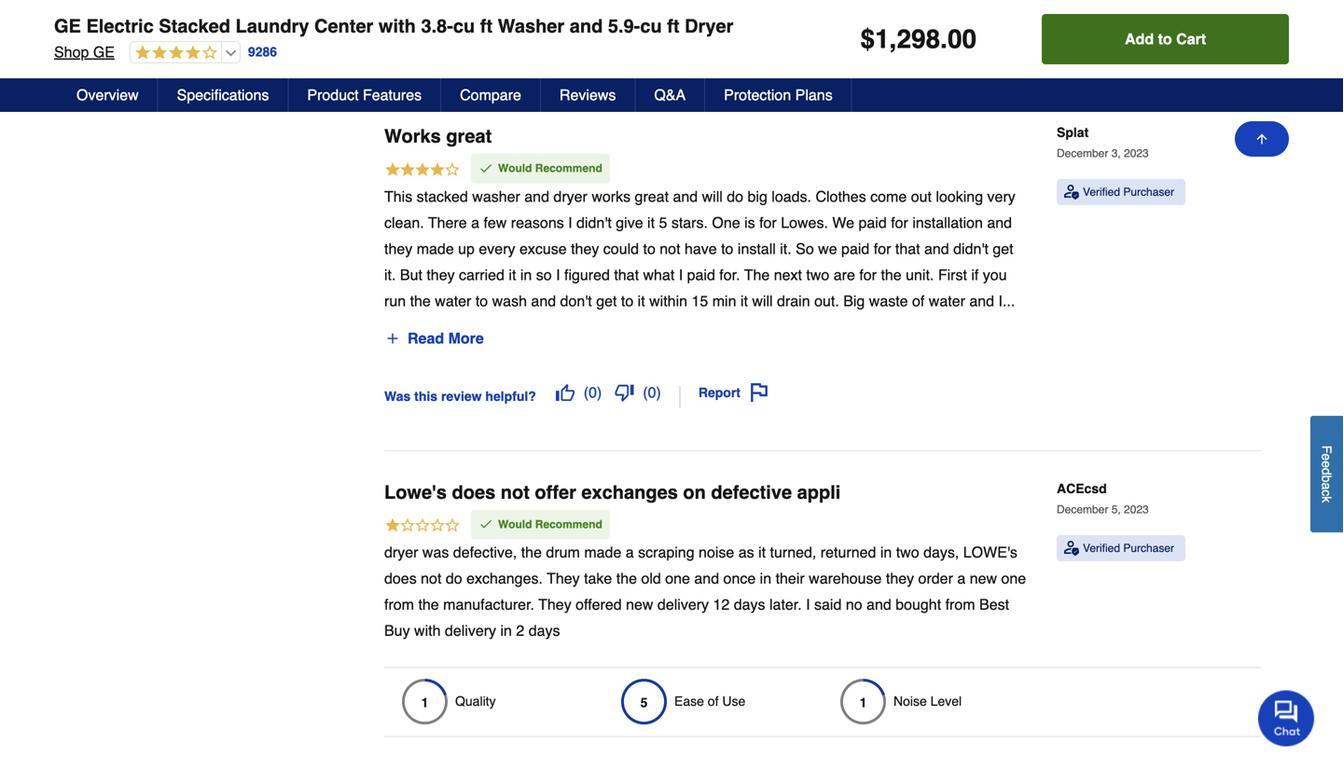 Task type: vqa. For each thing, say whether or not it's contained in the screenshot.
Houses,
no



Task type: describe. For each thing, give the bounding box(es) containing it.
have
[[685, 240, 717, 257]]

washer
[[498, 15, 565, 37]]

manufacturer.
[[443, 596, 535, 614]]

checkmark image for does
[[479, 517, 494, 532]]

2 vertical spatial paid
[[687, 266, 716, 284]]

00
[[948, 24, 977, 54]]

very
[[988, 188, 1016, 205]]

it inside the 'dryer was defective, the drum made a scraping noise as it turned, returned in two days, lowe's does not do exchanges.  they take the old one and once in their warehouse they order a new one from the manufacturer.  they offered new delivery 12 days later.  i said no and bought from best buy with delivery in 2 days'
[[759, 544, 766, 561]]

scraping
[[638, 544, 695, 561]]

1 horizontal spatial days
[[734, 596, 766, 614]]

splat december 3, 2023
[[1057, 125, 1149, 160]]

protection plans button
[[706, 78, 853, 112]]

noise
[[894, 695, 927, 709]]

we
[[833, 214, 855, 231]]

dryer inside this stacked washer and dryer works great and will do big loads. clothes come out looking very clean.  there a few reasons i didn't give it 5 stars. one is for lowes. we paid for installation and they made up every excuse they could to not have to install it. so we paid for that and didn't get it. but they carried it in so i figured that what i paid for. the next two are for the unit. first if you run the water to wash and don't get to it within 15 min it will drain out. big waste of water and i...
[[554, 188, 588, 205]]

reviews
[[560, 86, 616, 104]]

works
[[384, 126, 441, 147]]

min
[[713, 292, 737, 310]]

out
[[911, 188, 932, 205]]

chat invite button image
[[1259, 690, 1316, 747]]

1 horizontal spatial not
[[501, 482, 530, 503]]

cart
[[1177, 30, 1207, 48]]

and right no
[[867, 596, 892, 614]]

3.8-
[[421, 15, 453, 37]]

could
[[604, 240, 639, 257]]

drum
[[546, 544, 580, 561]]

q&a button
[[636, 78, 706, 112]]

in left 2
[[501, 622, 512, 640]]

in left "their"
[[760, 570, 772, 587]]

add to cart
[[1125, 30, 1207, 48]]

install
[[738, 240, 776, 257]]

reviews button
[[541, 78, 636, 112]]

dryer
[[685, 15, 734, 37]]

the right run
[[410, 292, 431, 310]]

checkmark image for great
[[479, 161, 494, 176]]

f e e d b a c k
[[1320, 446, 1335, 503]]

noise level
[[894, 695, 962, 709]]

would recommend for does
[[498, 518, 603, 531]]

offer
[[535, 482, 577, 503]]

in right returned
[[881, 544, 892, 561]]

there
[[428, 214, 467, 231]]

read
[[408, 330, 444, 347]]

1 vertical spatial new
[[626, 596, 654, 614]]

1 vertical spatial didn't
[[954, 240, 989, 257]]

plus image
[[385, 331, 400, 346]]

works great
[[384, 126, 492, 147]]

big
[[844, 292, 865, 310]]

report button
[[692, 377, 775, 409]]

order
[[919, 570, 954, 587]]

1 water from the left
[[435, 292, 472, 310]]

1 vertical spatial 5
[[641, 696, 648, 711]]

would for does
[[498, 518, 532, 531]]

carried
[[459, 266, 505, 284]]

big
[[748, 188, 768, 205]]

drain
[[777, 292, 811, 310]]

read more button
[[384, 324, 485, 354]]

the up waste
[[881, 266, 902, 284]]

out.
[[815, 292, 840, 310]]

clean.
[[384, 214, 424, 231]]

the left drum
[[521, 544, 542, 561]]

not inside the 'dryer was defective, the drum made a scraping noise as it turned, returned in two days, lowe's does not do exchanges.  they take the old one and once in their warehouse they order a new one from the manufacturer.  they offered new delivery 12 days later.  i said no and bought from best buy with delivery in 2 days'
[[421, 570, 442, 587]]

in inside this stacked washer and dryer works great and will do big loads. clothes come out looking very clean.  there a few reasons i didn't give it 5 stars. one is for lowes. we paid for installation and they made up every excuse they could to not have to install it. so we paid for that and didn't get it. but they carried it in so i figured that what i paid for. the next two are for the unit. first if you run the water to wash and don't get to it within 15 min it will drain out. big waste of water and i...
[[521, 266, 532, 284]]

so
[[536, 266, 552, 284]]

and up stars.
[[673, 188, 698, 205]]

1 vertical spatial get
[[596, 292, 617, 310]]

would for great
[[498, 162, 532, 175]]

wash
[[492, 292, 527, 310]]

a inside button
[[1320, 483, 1335, 490]]

reasons
[[511, 214, 564, 231]]

two inside this stacked washer and dryer works great and will do big loads. clothes come out looking very clean.  there a few reasons i didn't give it 5 stars. one is for lowes. we paid for installation and they made up every excuse they could to not have to install it. so we paid for that and didn't get it. but they carried it in so i figured that what i paid for. the next two are for the unit. first if you run the water to wash and don't get to it within 15 min it will drain out. big waste of water and i...
[[807, 266, 830, 284]]

2 from from the left
[[946, 596, 976, 614]]

exchanges.
[[467, 570, 543, 587]]

5,
[[1112, 503, 1121, 516]]

returned
[[821, 544, 877, 561]]

purchaser for lowe's does not offer exchanges on defective appli
[[1124, 542, 1175, 555]]

$ 1,298 . 00
[[861, 24, 977, 54]]

stacked
[[417, 188, 468, 205]]

a left scraping at the bottom of page
[[626, 544, 634, 561]]

as
[[739, 544, 755, 561]]

it right the min at the right
[[741, 292, 748, 310]]

more
[[448, 330, 484, 347]]

verified for lowe's does not offer exchanges on defective appli
[[1083, 542, 1121, 555]]

buy
[[384, 622, 410, 640]]

2 cu from the left
[[640, 15, 662, 37]]

it left the "within" on the top
[[638, 292, 645, 310]]

specifications button
[[158, 78, 289, 112]]

they up figured
[[571, 240, 599, 257]]

if
[[972, 266, 979, 284]]

this
[[414, 389, 438, 404]]

purchaser for works great
[[1124, 186, 1175, 199]]

stars.
[[672, 214, 708, 231]]

quality
[[455, 695, 496, 709]]

made inside the 'dryer was defective, the drum made a scraping noise as it turned, returned in two days, lowe's does not do exchanges.  they take the old one and once in their warehouse they order a new one from the manufacturer.  they offered new delivery 12 days later.  i said no and bought from best buy with delivery in 2 days'
[[584, 544, 622, 561]]

1 horizontal spatial get
[[993, 240, 1014, 257]]

and down very
[[988, 214, 1013, 231]]

1 vertical spatial that
[[614, 266, 639, 284]]

b
[[1320, 475, 1335, 483]]

features
[[363, 86, 422, 104]]

on
[[683, 482, 706, 503]]

great inside this stacked washer and dryer works great and will do big loads. clothes come out looking very clean.  there a few reasons i didn't give it 5 stars. one is for lowes. we paid for installation and they made up every excuse they could to not have to install it. so we paid for that and didn't get it. but they carried it in so i figured that what i paid for. the next two are for the unit. first if you run the water to wash and don't get to it within 15 min it will drain out. big waste of water and i...
[[635, 188, 669, 205]]

use
[[723, 695, 746, 709]]

1 horizontal spatial will
[[753, 292, 773, 310]]

read more
[[408, 330, 484, 347]]

ease of use
[[675, 695, 746, 709]]

and up reasons
[[525, 188, 550, 205]]

for.
[[720, 266, 741, 284]]

1 vertical spatial they
[[539, 596, 572, 614]]

this
[[384, 188, 413, 205]]

1 horizontal spatial new
[[970, 570, 998, 587]]

for up waste
[[874, 240, 892, 257]]

they right the but
[[427, 266, 455, 284]]

one
[[712, 214, 741, 231]]

overview
[[77, 86, 139, 104]]

review
[[441, 389, 482, 404]]

lowe's
[[964, 544, 1018, 561]]

1 one from the left
[[666, 570, 691, 587]]

would recommend for great
[[498, 162, 603, 175]]

1 ft from the left
[[480, 15, 493, 37]]

i...
[[999, 292, 1016, 310]]

0 vertical spatial paid
[[859, 214, 887, 231]]

i right 'so'
[[556, 266, 560, 284]]

and left the i...
[[970, 292, 995, 310]]

lowes.
[[781, 214, 829, 231]]

with inside the 'dryer was defective, the drum made a scraping noise as it turned, returned in two days, lowe's does not do exchanges.  they take the old one and once in their warehouse they order a new one from the manufacturer.  they offered new delivery 12 days later.  i said no and bought from best buy with delivery in 2 days'
[[414, 622, 441, 640]]

do inside this stacked washer and dryer works great and will do big loads. clothes come out looking very clean.  there a few reasons i didn't give it 5 stars. one is for lowes. we paid for installation and they made up every excuse they could to not have to install it. so we paid for that and didn't get it. but they carried it in so i figured that what i paid for. the next two are for the unit. first if you run the water to wash and don't get to it within 15 min it will drain out. big waste of water and i...
[[727, 188, 744, 205]]

add
[[1125, 30, 1154, 48]]

and down noise
[[695, 570, 720, 587]]

it right the give
[[648, 214, 655, 231]]

their
[[776, 570, 805, 587]]

9286
[[248, 44, 277, 59]]

1 vertical spatial ge
[[93, 43, 115, 61]]

a right the order
[[958, 570, 966, 587]]

verified purchaser for works great
[[1083, 186, 1175, 199]]

) for thumb up icon in the left bottom of the page
[[597, 384, 602, 401]]

product features button
[[289, 78, 442, 112]]

5.9-
[[608, 15, 640, 37]]

lowe's does not offer exchanges on defective appli
[[384, 482, 841, 503]]

electric
[[86, 15, 154, 37]]

turned,
[[770, 544, 817, 561]]

a inside this stacked washer and dryer works great and will do big loads. clothes come out looking very clean.  there a few reasons i didn't give it 5 stars. one is for lowes. we paid for installation and they made up every excuse they could to not have to install it. so we paid for that and didn't get it. but they carried it in so i figured that what i paid for. the next two are for the unit. first if you run the water to wash and don't get to it within 15 min it will drain out. big waste of water and i...
[[471, 214, 480, 231]]

of inside this stacked washer and dryer works great and will do big loads. clothes come out looking very clean.  there a few reasons i didn't give it 5 stars. one is for lowes. we paid for installation and they made up every excuse they could to not have to install it. so we paid for that and didn't get it. but they carried it in so i figured that what i paid for. the next two are for the unit. first if you run the water to wash and don't get to it within 15 min it will drain out. big waste of water and i...
[[913, 292, 925, 310]]

exchanges
[[582, 482, 678, 503]]

d
[[1320, 468, 1335, 475]]

you
[[983, 266, 1007, 284]]

protection
[[724, 86, 792, 104]]

and down installation at the right of page
[[925, 240, 950, 257]]



Task type: locate. For each thing, give the bounding box(es) containing it.
1 ) from the left
[[597, 384, 602, 401]]

( for thumb down image
[[643, 384, 648, 401]]

1 verified purchaser icon image from the top
[[1065, 185, 1080, 200]]

0 horizontal spatial one
[[666, 570, 691, 587]]

0 vertical spatial dryer
[[554, 188, 588, 205]]

1 vertical spatial checkmark image
[[479, 517, 494, 532]]

the
[[745, 266, 770, 284]]

0 horizontal spatial )
[[597, 384, 602, 401]]

great down compare
[[446, 126, 492, 147]]

0 vertical spatial delivery
[[658, 596, 709, 614]]

1 vertical spatial dryer
[[384, 544, 418, 561]]

1 horizontal spatial does
[[452, 482, 496, 503]]

0 vertical spatial didn't
[[577, 214, 612, 231]]

a left few
[[471, 214, 480, 231]]

verified purchaser icon image for lowe's does not offer exchanges on defective appli
[[1065, 541, 1080, 556]]

come
[[871, 188, 907, 205]]

ge up shop
[[54, 15, 81, 37]]

laundry
[[236, 15, 309, 37]]

1 0 from the left
[[589, 384, 597, 401]]

1 horizontal spatial ( 0 )
[[643, 384, 661, 401]]

verified purchaser for lowe's does not offer exchanges on defective appli
[[1083, 542, 1175, 555]]

didn't
[[577, 214, 612, 231], [954, 240, 989, 257]]

with right buy
[[414, 622, 441, 640]]

recommend up works
[[535, 162, 603, 175]]

0 vertical spatial with
[[379, 15, 416, 37]]

it. left 'so'
[[780, 240, 792, 257]]

lowe's
[[384, 482, 447, 503]]

level
[[931, 695, 962, 709]]

.
[[941, 24, 948, 54]]

0 horizontal spatial of
[[708, 695, 719, 709]]

( right thumb up icon in the left bottom of the page
[[584, 384, 589, 401]]

1 star image
[[384, 517, 461, 537]]

i right what
[[679, 266, 683, 284]]

december inside acecsd december 5, 2023
[[1057, 503, 1109, 516]]

and down 'so'
[[531, 292, 556, 310]]

ft left the dryer
[[667, 15, 680, 37]]

so
[[796, 240, 814, 257]]

2023 for works great
[[1125, 147, 1149, 160]]

of left use
[[708, 695, 719, 709]]

thumb up image
[[556, 383, 575, 402]]

0 vertical spatial verified purchaser icon image
[[1065, 185, 1080, 200]]

1 horizontal spatial from
[[946, 596, 976, 614]]

2 e from the top
[[1320, 461, 1335, 468]]

days
[[734, 596, 766, 614], [529, 622, 560, 640]]

1 december from the top
[[1057, 147, 1109, 160]]

5 inside this stacked washer and dryer works great and will do big loads. clothes come out looking very clean.  there a few reasons i didn't give it 5 stars. one is for lowes. we paid for installation and they made up every excuse they could to not have to install it. so we paid for that and didn't get it. but they carried it in so i figured that what i paid for. the next two are for the unit. first if you run the water to wash and don't get to it within 15 min it will drain out. big waste of water and i...
[[659, 214, 668, 231]]

0 vertical spatial would recommend
[[498, 162, 603, 175]]

get
[[993, 240, 1014, 257], [596, 292, 617, 310]]

i right reasons
[[568, 214, 573, 231]]

1 horizontal spatial of
[[913, 292, 925, 310]]

helpful?
[[486, 389, 536, 404]]

1 horizontal spatial water
[[929, 292, 966, 310]]

0 horizontal spatial made
[[417, 240, 454, 257]]

) for thumb down image
[[657, 384, 661, 401]]

(
[[584, 384, 589, 401], [643, 384, 648, 401]]

0 vertical spatial will
[[702, 188, 723, 205]]

1 recommend from the top
[[535, 162, 603, 175]]

1 horizontal spatial didn't
[[954, 240, 989, 257]]

0 vertical spatial does
[[452, 482, 496, 503]]

not
[[660, 240, 681, 257], [501, 482, 530, 503], [421, 570, 442, 587]]

it right the as
[[759, 544, 766, 561]]

no
[[846, 596, 863, 614]]

0 horizontal spatial ft
[[480, 15, 493, 37]]

later.
[[770, 596, 802, 614]]

2023 inside acecsd december 5, 2023
[[1125, 503, 1149, 516]]

1 vertical spatial delivery
[[445, 622, 496, 640]]

first
[[939, 266, 968, 284]]

delivery down manufacturer.
[[445, 622, 496, 640]]

days,
[[924, 544, 960, 561]]

1 horizontal spatial 0
[[648, 384, 657, 401]]

2 december from the top
[[1057, 503, 1109, 516]]

1 verified purchaser from the top
[[1083, 186, 1175, 199]]

0 for thumb up icon in the left bottom of the page
[[589, 384, 597, 401]]

flag image
[[750, 383, 769, 402]]

0 horizontal spatial great
[[446, 126, 492, 147]]

two left days,
[[897, 544, 920, 561]]

e up "d"
[[1320, 454, 1335, 461]]

1 from from the left
[[384, 596, 414, 614]]

0 horizontal spatial (
[[584, 384, 589, 401]]

ft left washer
[[480, 15, 493, 37]]

verified purchaser icon image for works great
[[1065, 185, 1080, 200]]

ease
[[675, 695, 704, 709]]

two inside the 'dryer was defective, the drum made a scraping noise as it turned, returned in two days, lowe's does not do exchanges.  they take the old one and once in their warehouse they order a new one from the manufacturer.  they offered new delivery 12 days later.  i said no and bought from best buy with delivery in 2 days'
[[897, 544, 920, 561]]

0 right thumb down image
[[648, 384, 657, 401]]

1 horizontal spatial delivery
[[658, 596, 709, 614]]

1 for noise level
[[860, 696, 867, 711]]

0 horizontal spatial didn't
[[577, 214, 612, 231]]

1 horizontal spatial ft
[[667, 15, 680, 37]]

2 checkmark image from the top
[[479, 517, 494, 532]]

they up bought in the right of the page
[[886, 570, 915, 587]]

0 horizontal spatial dryer
[[384, 544, 418, 561]]

1 vertical spatial days
[[529, 622, 560, 640]]

i inside the 'dryer was defective, the drum made a scraping noise as it turned, returned in two days, lowe's does not do exchanges.  they take the old one and once in their warehouse they order a new one from the manufacturer.  they offered new delivery 12 days later.  i said no and bought from best buy with delivery in 2 days'
[[806, 596, 811, 614]]

0 vertical spatial great
[[446, 126, 492, 147]]

didn't down works
[[577, 214, 612, 231]]

plans
[[796, 86, 833, 104]]

) right thumb down image
[[657, 384, 661, 401]]

ge down electric
[[93, 43, 115, 61]]

2 would from the top
[[498, 518, 532, 531]]

would up defective,
[[498, 518, 532, 531]]

of down unit.
[[913, 292, 925, 310]]

appli
[[798, 482, 841, 503]]

protection plans
[[724, 86, 833, 104]]

1 for quality
[[421, 696, 429, 711]]

0 horizontal spatial ( 0 )
[[584, 384, 602, 401]]

new down 'old'
[[626, 596, 654, 614]]

checkmark image up washer
[[479, 161, 494, 176]]

it up wash
[[509, 266, 516, 284]]

recommend for does
[[535, 518, 603, 531]]

would recommend
[[498, 162, 603, 175], [498, 518, 603, 531]]

shop
[[54, 43, 89, 61]]

2023 inside splat december 3, 2023
[[1125, 147, 1149, 160]]

q&a
[[655, 86, 686, 104]]

within
[[650, 292, 688, 310]]

dryer down 1 star image
[[384, 544, 418, 561]]

recommend up drum
[[535, 518, 603, 531]]

2 one from the left
[[1002, 570, 1027, 587]]

installation
[[913, 214, 983, 231]]

product features
[[307, 86, 422, 104]]

get right don't
[[596, 292, 617, 310]]

0 vertical spatial verified purchaser
[[1083, 186, 1175, 199]]

cu left the dryer
[[640, 15, 662, 37]]

1 horizontal spatial made
[[584, 544, 622, 561]]

would recommend up drum
[[498, 518, 603, 531]]

one
[[666, 570, 691, 587], [1002, 570, 1027, 587]]

( right thumb down image
[[643, 384, 648, 401]]

that
[[896, 240, 921, 257], [614, 266, 639, 284]]

not down was
[[421, 570, 442, 587]]

0 vertical spatial it.
[[780, 240, 792, 257]]

that down could
[[614, 266, 639, 284]]

add to cart button
[[1043, 14, 1290, 64]]

0 horizontal spatial that
[[614, 266, 639, 284]]

to down "one" on the top of the page
[[721, 240, 734, 257]]

2 vertical spatial not
[[421, 570, 442, 587]]

0 horizontal spatial 5
[[641, 696, 648, 711]]

0 horizontal spatial ge
[[54, 15, 81, 37]]

0 horizontal spatial get
[[596, 292, 617, 310]]

1 horizontal spatial (
[[643, 384, 648, 401]]

1 left quality
[[421, 696, 429, 711]]

1 2023 from the top
[[1125, 147, 1149, 160]]

don't
[[560, 292, 592, 310]]

1 vertical spatial 2023
[[1125, 503, 1149, 516]]

said
[[815, 596, 842, 614]]

2 ( from the left
[[643, 384, 648, 401]]

and
[[570, 15, 603, 37], [525, 188, 550, 205], [673, 188, 698, 205], [988, 214, 1013, 231], [925, 240, 950, 257], [531, 292, 556, 310], [970, 292, 995, 310], [695, 570, 720, 587], [867, 596, 892, 614]]

two
[[807, 266, 830, 284], [897, 544, 920, 561]]

for right are
[[860, 266, 877, 284]]

one up best
[[1002, 570, 1027, 587]]

report
[[699, 385, 741, 400]]

washer
[[472, 188, 521, 205]]

1
[[421, 696, 429, 711], [860, 696, 867, 711]]

( 0 ) for thumb up icon in the left bottom of the page
[[584, 384, 602, 401]]

warehouse
[[809, 570, 882, 587]]

0 horizontal spatial days
[[529, 622, 560, 640]]

0 horizontal spatial delivery
[[445, 622, 496, 640]]

we
[[819, 240, 838, 257]]

15
[[692, 292, 709, 310]]

and left 5.9-
[[570, 15, 603, 37]]

great up the give
[[635, 188, 669, 205]]

from up buy
[[384, 596, 414, 614]]

2 2023 from the top
[[1125, 503, 1149, 516]]

1 checkmark image from the top
[[479, 161, 494, 176]]

1 e from the top
[[1320, 454, 1335, 461]]

but
[[400, 266, 423, 284]]

this stacked washer and dryer works great and will do big loads. clothes come out looking very clean.  there a few reasons i didn't give it 5 stars. one is for lowes. we paid for installation and they made up every excuse they could to not have to install it. so we paid for that and didn't get it. but they carried it in so i figured that what i paid for. the next two are for the unit. first if you run the water to wash and don't get to it within 15 min it will drain out. big waste of water and i...
[[384, 188, 1016, 310]]

for right is
[[760, 214, 777, 231]]

cu
[[453, 15, 475, 37], [640, 15, 662, 37]]

was this review helpful?
[[384, 389, 536, 404]]

didn't up if
[[954, 240, 989, 257]]

5 left "ease"
[[641, 696, 648, 711]]

they left offered
[[539, 596, 572, 614]]

they inside the 'dryer was defective, the drum made a scraping noise as it turned, returned in two days, lowe's does not do exchanges.  they take the old one and once in their warehouse they order a new one from the manufacturer.  they offered new delivery 12 days later.  i said no and bought from best buy with delivery in 2 days'
[[886, 570, 915, 587]]

1 purchaser from the top
[[1124, 186, 1175, 199]]

do down was
[[446, 570, 463, 587]]

1 cu from the left
[[453, 15, 475, 37]]

dryer left works
[[554, 188, 588, 205]]

compare
[[460, 86, 522, 104]]

1 verified from the top
[[1083, 186, 1121, 199]]

2 verified from the top
[[1083, 542, 1121, 555]]

dryer inside the 'dryer was defective, the drum made a scraping noise as it turned, returned in two days, lowe's does not do exchanges.  they take the old one and once in their warehouse they order a new one from the manufacturer.  they offered new delivery 12 days later.  i said no and bought from best buy with delivery in 2 days'
[[384, 544, 418, 561]]

1 would recommend from the top
[[498, 162, 603, 175]]

1 horizontal spatial it.
[[780, 240, 792, 257]]

would up washer
[[498, 162, 532, 175]]

verified purchaser down "5,"
[[1083, 542, 1175, 555]]

to left the "within" on the top
[[621, 292, 634, 310]]

1 horizontal spatial great
[[635, 188, 669, 205]]

get up you
[[993, 240, 1014, 257]]

( 0 ) for thumb down image
[[643, 384, 661, 401]]

they down drum
[[547, 570, 580, 587]]

days right 2
[[529, 622, 560, 640]]

0 horizontal spatial 0
[[589, 384, 597, 401]]

0 vertical spatial purchaser
[[1124, 186, 1175, 199]]

0 for thumb down image
[[648, 384, 657, 401]]

delivery
[[658, 596, 709, 614], [445, 622, 496, 640]]

1 ( 0 ) from the left
[[584, 384, 602, 401]]

not up what
[[660, 240, 681, 257]]

1,298
[[875, 24, 941, 54]]

product
[[307, 86, 359, 104]]

1 vertical spatial it.
[[384, 266, 396, 284]]

noise
[[699, 544, 735, 561]]

1 vertical spatial not
[[501, 482, 530, 503]]

splat
[[1057, 125, 1089, 140]]

from left best
[[946, 596, 976, 614]]

1 ( from the left
[[584, 384, 589, 401]]

0 horizontal spatial does
[[384, 570, 417, 587]]

for down come
[[891, 214, 909, 231]]

1 horizontal spatial 5
[[659, 214, 668, 231]]

0 vertical spatial they
[[547, 570, 580, 587]]

they down 'clean.'
[[384, 240, 413, 257]]

0 horizontal spatial new
[[626, 596, 654, 614]]

( for thumb up icon in the left bottom of the page
[[584, 384, 589, 401]]

with
[[379, 15, 416, 37], [414, 622, 441, 640]]

1 vertical spatial recommend
[[535, 518, 603, 531]]

0 horizontal spatial it.
[[384, 266, 396, 284]]

0 vertical spatial new
[[970, 570, 998, 587]]

works
[[592, 188, 631, 205]]

dryer was defective, the drum made a scraping noise as it turned, returned in two days, lowe's does not do exchanges.  they take the old one and once in their warehouse they order a new one from the manufacturer.  they offered new delivery 12 days later.  i said no and bought from best buy with delivery in 2 days
[[384, 544, 1027, 640]]

made
[[417, 240, 454, 257], [584, 544, 622, 561]]

1 vertical spatial december
[[1057, 503, 1109, 516]]

figured
[[565, 266, 610, 284]]

for
[[760, 214, 777, 231], [891, 214, 909, 231], [874, 240, 892, 257], [860, 266, 877, 284]]

offered
[[576, 596, 622, 614]]

shop ge
[[54, 43, 115, 61]]

december for lowe's does not offer exchanges on defective appli
[[1057, 503, 1109, 516]]

with left 3.8-
[[379, 15, 416, 37]]

0 horizontal spatial 1
[[421, 696, 429, 711]]

paid
[[859, 214, 887, 231], [842, 240, 870, 257], [687, 266, 716, 284]]

december for works great
[[1057, 147, 1109, 160]]

do inside the 'dryer was defective, the drum made a scraping noise as it turned, returned in two days, lowe's does not do exchanges.  they take the old one and once in their warehouse they order a new one from the manufacturer.  they offered new delivery 12 days later.  i said no and bought from best buy with delivery in 2 days'
[[446, 570, 463, 587]]

water up the read more
[[435, 292, 472, 310]]

is
[[745, 214, 756, 231]]

2 recommend from the top
[[535, 518, 603, 531]]

checkmark image up defective,
[[479, 517, 494, 532]]

to right add
[[1159, 30, 1173, 48]]

0 vertical spatial that
[[896, 240, 921, 257]]

december inside splat december 3, 2023
[[1057, 147, 1109, 160]]

0 horizontal spatial cu
[[453, 15, 475, 37]]

delivery left 12
[[658, 596, 709, 614]]

1 vertical spatial does
[[384, 570, 417, 587]]

1 vertical spatial purchaser
[[1124, 542, 1175, 555]]

to
[[1159, 30, 1173, 48], [643, 240, 656, 257], [721, 240, 734, 257], [476, 292, 488, 310], [621, 292, 634, 310]]

1 vertical spatial verified
[[1083, 542, 1121, 555]]

0 vertical spatial would
[[498, 162, 532, 175]]

1 vertical spatial made
[[584, 544, 622, 561]]

0 vertical spatial two
[[807, 266, 830, 284]]

ft
[[480, 15, 493, 37], [667, 15, 680, 37]]

compare button
[[442, 78, 541, 112]]

2 1 from the left
[[860, 696, 867, 711]]

1 horizontal spatial that
[[896, 240, 921, 257]]

0 vertical spatial ge
[[54, 15, 81, 37]]

are
[[834, 266, 856, 284]]

to inside button
[[1159, 30, 1173, 48]]

0 horizontal spatial not
[[421, 570, 442, 587]]

that up unit.
[[896, 240, 921, 257]]

verified purchaser icon image
[[1065, 185, 1080, 200], [1065, 541, 1080, 556]]

thumb down image
[[615, 383, 634, 402]]

to down carried
[[476, 292, 488, 310]]

0 vertical spatial days
[[734, 596, 766, 614]]

the down was
[[418, 596, 439, 614]]

does up buy
[[384, 570, 417, 587]]

few
[[484, 214, 507, 231]]

1 horizontal spatial two
[[897, 544, 920, 561]]

2 horizontal spatial not
[[660, 240, 681, 257]]

2 ( 0 ) from the left
[[643, 384, 661, 401]]

5 left stars.
[[659, 214, 668, 231]]

does
[[452, 482, 496, 503], [384, 570, 417, 587]]

december down splat
[[1057, 147, 1109, 160]]

2 would recommend from the top
[[498, 518, 603, 531]]

verified for works great
[[1083, 186, 1121, 199]]

one right 'old'
[[666, 570, 691, 587]]

verified down "5,"
[[1083, 542, 1121, 555]]

1 vertical spatial paid
[[842, 240, 870, 257]]

0 vertical spatial do
[[727, 188, 744, 205]]

1 vertical spatial of
[[708, 695, 719, 709]]

do left big
[[727, 188, 744, 205]]

0 horizontal spatial will
[[702, 188, 723, 205]]

2 purchaser from the top
[[1124, 542, 1175, 555]]

12
[[713, 596, 730, 614]]

1 would from the top
[[498, 162, 532, 175]]

the left 'old'
[[617, 570, 637, 587]]

1 horizontal spatial cu
[[640, 15, 662, 37]]

they
[[547, 570, 580, 587], [539, 596, 572, 614]]

1 horizontal spatial )
[[657, 384, 661, 401]]

0 vertical spatial not
[[660, 240, 681, 257]]

arrow up image
[[1255, 132, 1270, 147]]

will down the
[[753, 292, 773, 310]]

2023 for lowe's does not offer exchanges on defective appli
[[1125, 503, 1149, 516]]

a
[[471, 214, 480, 231], [1320, 483, 1335, 490], [626, 544, 634, 561], [958, 570, 966, 587]]

1 1 from the left
[[421, 696, 429, 711]]

)
[[597, 384, 602, 401], [657, 384, 661, 401]]

december down acecsd
[[1057, 503, 1109, 516]]

k
[[1320, 497, 1335, 503]]

to up what
[[643, 240, 656, 257]]

verified purchaser icon image down acecsd december 5, 2023
[[1065, 541, 1080, 556]]

2 ) from the left
[[657, 384, 661, 401]]

give
[[616, 214, 644, 231]]

recommend for great
[[535, 162, 603, 175]]

$
[[861, 24, 875, 54]]

0 horizontal spatial do
[[446, 570, 463, 587]]

1 vertical spatial verified purchaser icon image
[[1065, 541, 1080, 556]]

made inside this stacked washer and dryer works great and will do big loads. clothes come out looking very clean.  there a few reasons i didn't give it 5 stars. one is for lowes. we paid for installation and they made up every excuse they could to not have to install it. so we paid for that and didn't get it. but they carried it in so i figured that what i paid for. the next two are for the unit. first if you run the water to wash and don't get to it within 15 min it will drain out. big waste of water and i...
[[417, 240, 454, 257]]

it. left the but
[[384, 266, 396, 284]]

e up the "b"
[[1320, 461, 1335, 468]]

1 vertical spatial two
[[897, 544, 920, 561]]

will up "one" on the top of the page
[[702, 188, 723, 205]]

2 0 from the left
[[648, 384, 657, 401]]

2 verified purchaser icon image from the top
[[1065, 541, 1080, 556]]

cu left washer
[[453, 15, 475, 37]]

0 horizontal spatial from
[[384, 596, 414, 614]]

1 horizontal spatial 1
[[860, 696, 867, 711]]

0 vertical spatial get
[[993, 240, 1014, 257]]

does inside the 'dryer was defective, the drum made a scraping noise as it turned, returned in two days, lowe's does not do exchanges.  they take the old one and once in their warehouse they order a new one from the manufacturer.  they offered new delivery 12 days later.  i said no and bought from best buy with delivery in 2 days'
[[384, 570, 417, 587]]

was
[[423, 544, 449, 561]]

2 ft from the left
[[667, 15, 680, 37]]

1 vertical spatial would recommend
[[498, 518, 603, 531]]

2 water from the left
[[929, 292, 966, 310]]

0 vertical spatial 2023
[[1125, 147, 1149, 160]]

0 vertical spatial checkmark image
[[479, 161, 494, 176]]

f e e d b a c k button
[[1311, 416, 1344, 533]]

acecsd
[[1057, 481, 1107, 496]]

purchaser down splat december 3, 2023
[[1124, 186, 1175, 199]]

made up take
[[584, 544, 622, 561]]

would recommend up reasons
[[498, 162, 603, 175]]

4 stars image
[[384, 161, 461, 181]]

not inside this stacked washer and dryer works great and will do big loads. clothes come out looking very clean.  there a few reasons i didn't give it 5 stars. one is for lowes. we paid for installation and they made up every excuse they could to not have to install it. so we paid for that and didn't get it. but they carried it in so i figured that what i paid for. the next two are for the unit. first if you run the water to wash and don't get to it within 15 min it will drain out. big waste of water and i...
[[660, 240, 681, 257]]

next
[[774, 266, 803, 284]]

checkmark image
[[479, 161, 494, 176], [479, 517, 494, 532]]

acecsd december 5, 2023
[[1057, 481, 1149, 516]]

1 left noise on the right bottom of page
[[860, 696, 867, 711]]

2 verified purchaser from the top
[[1083, 542, 1175, 555]]

of
[[913, 292, 925, 310], [708, 695, 719, 709]]

( 0 ) right thumb down image
[[643, 384, 661, 401]]

4.2 stars image
[[131, 45, 217, 62]]

0
[[589, 384, 597, 401], [648, 384, 657, 401]]

center
[[314, 15, 374, 37]]



